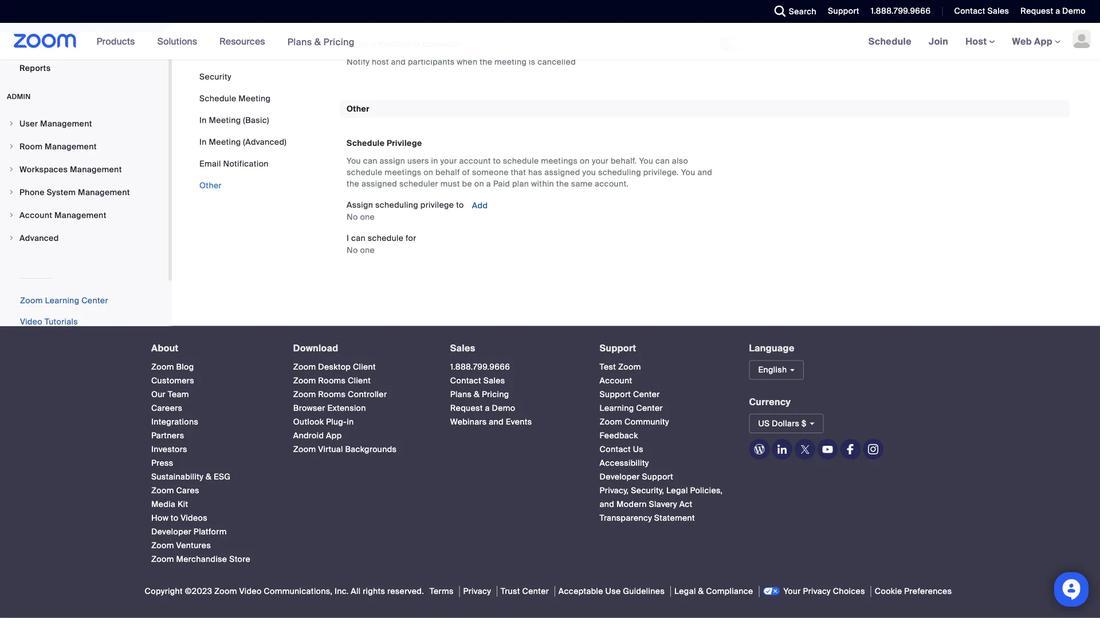Task type: locate. For each thing, give the bounding box(es) containing it.
user
[[19, 119, 38, 130]]

legal & compliance
[[674, 587, 753, 598]]

workspaces management menu item
[[0, 159, 168, 181]]

0 vertical spatial on
[[580, 156, 590, 167]]

assigned down assign
[[362, 179, 397, 190]]

video left tutorials
[[20, 318, 42, 328]]

& down 1.888.799.9666 link
[[474, 390, 480, 400]]

0 vertical spatial right image
[[8, 121, 15, 128]]

can left assign
[[363, 156, 377, 167]]

schedule meeting
[[199, 93, 271, 104]]

0 vertical spatial contact
[[954, 6, 985, 16]]

0 horizontal spatial plans
[[287, 36, 312, 48]]

personal menu menu
[[0, 0, 168, 81]]

sales up 1.888.799.9666 link
[[450, 343, 475, 355]]

legal inside test zoom account support center learning center zoom community feedback contact us accessibility developer support privacy, security, legal policies, and modern slavery act transparency statement
[[666, 486, 688, 497]]

zoom rooms controller link
[[293, 390, 387, 400]]

webinars and events link
[[450, 417, 532, 428]]

2 vertical spatial right image
[[8, 236, 15, 242]]

in meeting (advanced)
[[199, 137, 287, 147]]

0 horizontal spatial your
[[440, 156, 457, 167]]

banner
[[0, 23, 1100, 60]]

a
[[1056, 6, 1060, 16], [371, 39, 376, 50], [486, 179, 491, 190], [485, 404, 490, 414]]

0 vertical spatial app
[[1034, 35, 1053, 47]]

meeting right when
[[495, 57, 527, 67]]

account down test zoom link
[[600, 376, 632, 387]]

privacy, security, legal policies, and modern slavery act transparency statement link
[[600, 486, 723, 524]]

when a meeting is cancelled
[[347, 39, 462, 50]]

a down someone
[[486, 179, 491, 190]]

scheduling
[[598, 168, 641, 178], [375, 200, 418, 211]]

0 vertical spatial no
[[347, 212, 358, 223]]

tutorials
[[45, 318, 78, 328]]

1.888.799.9666 button up join
[[862, 0, 934, 23]]

pricing inside product information navigation
[[323, 36, 355, 48]]

a up web app dropdown button
[[1056, 6, 1060, 16]]

1 vertical spatial schedule
[[199, 93, 236, 104]]

1 horizontal spatial cancelled
[[538, 57, 576, 67]]

1 rooms from the top
[[318, 376, 346, 387]]

right image left account management
[[8, 213, 15, 220]]

0 vertical spatial learning
[[45, 296, 79, 307]]

rooms down zoom rooms client link
[[318, 390, 346, 400]]

management down phone system management menu item
[[54, 211, 106, 221]]

and right host
[[391, 57, 406, 67]]

workspaces management
[[19, 165, 122, 175]]

1 horizontal spatial 1.888.799.9666
[[871, 6, 931, 16]]

contact inside 1.888.799.9666 contact sales plans & pricing request a demo webinars and events
[[450, 376, 481, 387]]

1 horizontal spatial assigned
[[545, 168, 580, 178]]

scheduling down scheduler
[[375, 200, 418, 211]]

a up "webinars and events" link
[[485, 404, 490, 414]]

privilege.
[[643, 168, 679, 178]]

no
[[347, 212, 358, 223], [347, 245, 358, 256]]

developer down accessibility link
[[600, 472, 640, 483]]

1 vertical spatial one
[[360, 245, 375, 256]]

account inside test zoom account support center learning center zoom community feedback contact us accessibility developer support privacy, security, legal policies, and modern slavery act transparency statement
[[600, 376, 632, 387]]

app down plug-
[[326, 431, 342, 442]]

product information navigation
[[88, 23, 363, 60]]

scheduler
[[399, 179, 438, 190]]

host
[[372, 57, 389, 67]]

management down room management menu item
[[70, 165, 122, 175]]

english button
[[749, 361, 804, 380]]

1 vertical spatial scheduling
[[375, 200, 418, 211]]

0 horizontal spatial to
[[171, 514, 178, 524]]

1 horizontal spatial meeting
[[495, 57, 527, 67]]

right image left 'phone'
[[8, 190, 15, 197]]

1 your from the left
[[440, 156, 457, 167]]

demo up profile picture
[[1062, 6, 1086, 16]]

0 horizontal spatial contact
[[450, 376, 481, 387]]

assigned up same
[[545, 168, 580, 178]]

on up you
[[580, 156, 590, 167]]

preferences
[[904, 587, 952, 598]]

0 horizontal spatial video
[[20, 318, 42, 328]]

0 vertical spatial meeting
[[378, 39, 411, 50]]

contact down 1.888.799.9666 link
[[450, 376, 481, 387]]

kit
[[178, 500, 188, 510]]

meeting up host
[[378, 39, 411, 50]]

meetings navigation
[[860, 23, 1100, 60]]

management for user management
[[40, 119, 92, 130]]

a inside 1.888.799.9666 contact sales plans & pricing request a demo webinars and events
[[485, 404, 490, 414]]

scheduling down behalf. at the right of page
[[598, 168, 641, 178]]

your up behalf
[[440, 156, 457, 167]]

0 horizontal spatial sales
[[450, 343, 475, 355]]

other down email
[[199, 180, 222, 191]]

and inside 1.888.799.9666 contact sales plans & pricing request a demo webinars and events
[[489, 417, 504, 428]]

1 vertical spatial meeting
[[209, 115, 241, 125]]

1 horizontal spatial plans
[[450, 390, 472, 400]]

2 vertical spatial sales
[[484, 376, 505, 387]]

to left 'add' at the left of page
[[456, 200, 464, 211]]

in up email
[[199, 137, 207, 147]]

assign
[[380, 156, 405, 167]]

can right i
[[351, 233, 366, 244]]

& inside 1.888.799.9666 contact sales plans & pricing request a demo webinars and events
[[474, 390, 480, 400]]

users
[[407, 156, 429, 167]]

learning down support center link
[[600, 404, 634, 414]]

1 right image from the top
[[8, 167, 15, 174]]

in
[[199, 115, 207, 125], [199, 137, 207, 147]]

in for in meeting (advanced)
[[199, 137, 207, 147]]

right image left advanced
[[8, 236, 15, 242]]

careers
[[151, 404, 182, 414]]

video down store on the left bottom of the page
[[239, 587, 262, 598]]

other inside menu bar
[[199, 180, 222, 191]]

right image left workspaces
[[8, 167, 15, 174]]

learning
[[45, 296, 79, 307], [600, 404, 634, 414]]

1 vertical spatial schedule
[[347, 168, 383, 178]]

request up webinars
[[450, 404, 483, 414]]

you down also
[[681, 168, 695, 178]]

in for in meeting (basic)
[[199, 115, 207, 125]]

web app button
[[1012, 35, 1061, 47]]

1 horizontal spatial is
[[529, 57, 536, 67]]

can inside the i can schedule for no one
[[351, 233, 366, 244]]

one inside the i can schedule for no one
[[360, 245, 375, 256]]

management for account management
[[54, 211, 106, 221]]

1 horizontal spatial privacy
[[803, 587, 831, 598]]

one down the no one
[[360, 245, 375, 256]]

search button
[[766, 0, 819, 23]]

0 horizontal spatial meetings
[[385, 168, 421, 178]]

1.888.799.9666 link
[[450, 362, 510, 373]]

1.888.799.9666 down sales link
[[450, 362, 510, 373]]

1 in from the top
[[199, 115, 207, 125]]

schedule inside the meetings "navigation"
[[869, 35, 912, 47]]

management for room management
[[45, 142, 97, 153]]

schedule up assign
[[347, 138, 385, 149]]

1 vertical spatial no
[[347, 245, 358, 256]]

1 horizontal spatial contact
[[600, 445, 631, 455]]

2 right image from the top
[[8, 144, 15, 151]]

1 horizontal spatial video
[[239, 587, 262, 598]]

menu bar
[[199, 71, 287, 191]]

2 vertical spatial schedule
[[347, 138, 385, 149]]

controller
[[348, 390, 387, 400]]

participants
[[408, 57, 455, 67]]

cookie preferences
[[875, 587, 952, 598]]

web
[[1012, 35, 1032, 47]]

zoom rooms client link
[[293, 376, 371, 387]]

plans & pricing
[[287, 36, 355, 48]]

other element
[[340, 100, 1070, 276]]

and left events
[[489, 417, 504, 428]]

1 vertical spatial other
[[199, 180, 222, 191]]

can for you can assign users in your account to schedule meetings on your behalf. you can also schedule meetings on behalf of someone that has assigned you scheduling privilege. you and the assigned scheduler must be on a paid plan within the same account.
[[363, 156, 377, 167]]

right image inside phone system management menu item
[[8, 190, 15, 197]]

the right when
[[480, 57, 492, 67]]

1 vertical spatial cancelled
[[538, 57, 576, 67]]

1 horizontal spatial in
[[431, 156, 438, 167]]

right image inside user management menu item
[[8, 121, 15, 128]]

learning up tutorials
[[45, 296, 79, 307]]

integrations
[[151, 417, 198, 428]]

1.888.799.9666
[[871, 6, 931, 16], [450, 362, 510, 373]]

schedule
[[503, 156, 539, 167], [347, 168, 383, 178], [368, 233, 404, 244]]

schedule privilege
[[347, 138, 422, 149]]

in down schedule meeting at the top
[[199, 115, 207, 125]]

account management menu item
[[0, 205, 168, 227]]

1 vertical spatial to
[[456, 200, 464, 211]]

1.888.799.9666 button up schedule link
[[871, 6, 931, 16]]

other up the schedule privilege
[[347, 104, 370, 114]]

0 vertical spatial in
[[199, 115, 207, 125]]

legal right guidelines
[[674, 587, 696, 598]]

right image left "room"
[[8, 144, 15, 151]]

1 vertical spatial video
[[239, 587, 262, 598]]

accessibility link
[[600, 459, 649, 469]]

one down assign
[[360, 212, 375, 223]]

schedule down security link
[[199, 93, 236, 104]]

2 right image from the top
[[8, 190, 15, 197]]

1 one from the top
[[360, 212, 375, 223]]

act
[[679, 500, 693, 510]]

right image
[[8, 121, 15, 128], [8, 144, 15, 151], [8, 213, 15, 220]]

plans
[[287, 36, 312, 48], [450, 390, 472, 400]]

account
[[459, 156, 491, 167]]

0 vertical spatial right image
[[8, 167, 15, 174]]

cookie
[[875, 587, 902, 598]]

advanced menu item
[[0, 228, 168, 250]]

demo up "webinars and events" link
[[492, 404, 515, 414]]

can up privilege.
[[656, 156, 670, 167]]

meeting up email notification
[[209, 137, 241, 147]]

is
[[413, 39, 420, 50], [529, 57, 536, 67]]

contact us link
[[600, 445, 644, 455]]

1 vertical spatial pricing
[[482, 390, 509, 400]]

schedule up the that at the left top
[[503, 156, 539, 167]]

0 horizontal spatial is
[[413, 39, 420, 50]]

0 vertical spatial schedule
[[503, 156, 539, 167]]

1 vertical spatial client
[[348, 376, 371, 387]]

sales down 1.888.799.9666 link
[[484, 376, 505, 387]]

2 vertical spatial right image
[[8, 213, 15, 220]]

menu bar containing security
[[199, 71, 287, 191]]

1 horizontal spatial your
[[592, 156, 609, 167]]

meeting
[[238, 93, 271, 104], [209, 115, 241, 125], [209, 137, 241, 147]]

video
[[20, 318, 42, 328], [239, 587, 262, 598]]

1 horizontal spatial app
[[1034, 35, 1053, 47]]

2 in from the top
[[199, 137, 207, 147]]

0 horizontal spatial cancelled
[[422, 39, 462, 50]]

on right be
[[474, 179, 484, 190]]

learning inside test zoom account support center learning center zoom community feedback contact us accessibility developer support privacy, security, legal policies, and modern slavery act transparency statement
[[600, 404, 634, 414]]

right image inside account management menu item
[[8, 213, 15, 220]]

to up someone
[[493, 156, 501, 167]]

1 horizontal spatial demo
[[1062, 6, 1086, 16]]

privacy right your
[[803, 587, 831, 598]]

2 one from the top
[[360, 245, 375, 256]]

and right privilege.
[[698, 168, 712, 178]]

management down the workspaces management menu item
[[78, 188, 130, 198]]

1 horizontal spatial learning
[[600, 404, 634, 414]]

0 vertical spatial one
[[360, 212, 375, 223]]

3 right image from the top
[[8, 236, 15, 242]]

1 right image from the top
[[8, 121, 15, 128]]

rooms down desktop
[[318, 376, 346, 387]]

acceptable use guidelines
[[559, 587, 665, 598]]

1 vertical spatial demo
[[492, 404, 515, 414]]

0 horizontal spatial request
[[450, 404, 483, 414]]

scheduling inside you can assign users in your account to schedule meetings on your behalf. you can also schedule meetings on behalf of someone that has assigned you scheduling privilege. you and the assigned scheduler must be on a paid plan within the same account.
[[598, 168, 641, 178]]

1 horizontal spatial you
[[639, 156, 653, 167]]

0 horizontal spatial other
[[199, 180, 222, 191]]

admin
[[7, 93, 31, 102]]

cookie preferences link
[[871, 587, 955, 598]]

support link
[[819, 0, 862, 23], [828, 6, 859, 16], [600, 343, 636, 355]]

1 vertical spatial assigned
[[362, 179, 397, 190]]

you down the schedule privilege
[[347, 156, 361, 167]]

management up workspaces management
[[45, 142, 97, 153]]

0 vertical spatial to
[[493, 156, 501, 167]]

careers link
[[151, 404, 182, 414]]

your up you
[[592, 156, 609, 167]]

app
[[1034, 35, 1053, 47], [326, 431, 342, 442]]

the up assign
[[347, 179, 359, 190]]

1 vertical spatial in
[[199, 137, 207, 147]]

contact down "feedback"
[[600, 445, 631, 455]]

meetings up has
[[541, 156, 578, 167]]

right image inside the workspaces management menu item
[[8, 167, 15, 174]]

0 vertical spatial sales
[[988, 6, 1009, 16]]

to inside you can assign users in your account to schedule meetings on your behalf. you can also schedule meetings on behalf of someone that has assigned you scheduling privilege. you and the assigned scheduler must be on a paid plan within the same account.
[[493, 156, 501, 167]]

0 vertical spatial demo
[[1062, 6, 1086, 16]]

right image inside advanced menu item
[[8, 236, 15, 242]]

& left when
[[314, 36, 321, 48]]

& left the esg
[[206, 472, 212, 483]]

within
[[531, 179, 554, 190]]

security link
[[199, 71, 231, 82]]

0 vertical spatial rooms
[[318, 376, 346, 387]]

plans right resources dropdown button
[[287, 36, 312, 48]]

web app
[[1012, 35, 1053, 47]]

legal up act
[[666, 486, 688, 497]]

right image
[[8, 167, 15, 174], [8, 190, 15, 197], [8, 236, 15, 242]]

schedule left the for
[[368, 233, 404, 244]]

2 horizontal spatial schedule
[[869, 35, 912, 47]]

room
[[19, 142, 43, 153]]

1.888.799.9666 inside 1.888.799.9666 contact sales plans & pricing request a demo webinars and events
[[450, 362, 510, 373]]

0 vertical spatial in
[[431, 156, 438, 167]]

schedule
[[869, 35, 912, 47], [199, 93, 236, 104], [347, 138, 385, 149]]

user management menu item
[[0, 114, 168, 135]]

app inside zoom desktop client zoom rooms client zoom rooms controller browser extension outlook plug-in android app zoom virtual backgrounds
[[326, 431, 342, 442]]

0 horizontal spatial demo
[[492, 404, 515, 414]]

sales inside 1.888.799.9666 contact sales plans & pricing request a demo webinars and events
[[484, 376, 505, 387]]

pricing up "webinars and events" link
[[482, 390, 509, 400]]

sales up host dropdown button
[[988, 6, 1009, 16]]

1 horizontal spatial the
[[480, 57, 492, 67]]

in down the "extension"
[[347, 417, 354, 428]]

other
[[347, 104, 370, 114], [199, 180, 222, 191]]

a right when
[[371, 39, 376, 50]]

your
[[784, 587, 801, 598]]

2 horizontal spatial to
[[493, 156, 501, 167]]

cancelled
[[422, 39, 462, 50], [538, 57, 576, 67]]

terms link
[[426, 587, 457, 598]]

meeting up the (basic)
[[238, 93, 271, 104]]

be
[[462, 179, 472, 190]]

reserved.
[[387, 587, 424, 598]]

1 horizontal spatial to
[[456, 200, 464, 211]]

contact inside test zoom account support center learning center zoom community feedback contact us accessibility developer support privacy, security, legal policies, and modern slavery act transparency statement
[[600, 445, 631, 455]]

you up privilege.
[[639, 156, 653, 167]]

zoom ventures link
[[151, 541, 211, 552]]

0 vertical spatial pricing
[[323, 36, 355, 48]]

app right web
[[1034, 35, 1053, 47]]

sales link
[[450, 343, 475, 355]]

schedule inside other element
[[347, 138, 385, 149]]

& inside product information navigation
[[314, 36, 321, 48]]

notify
[[347, 57, 370, 67]]

no down assign
[[347, 212, 358, 223]]

request up web app dropdown button
[[1021, 6, 1053, 16]]

user management
[[19, 119, 92, 130]]

& inside zoom blog customers our team careers integrations partners investors press sustainability & esg zoom cares media kit how to videos developer platform zoom ventures zoom merchandise store
[[206, 472, 212, 483]]

1 horizontal spatial developer
[[600, 472, 640, 483]]

1 horizontal spatial pricing
[[482, 390, 509, 400]]

currency
[[749, 396, 791, 408]]

account up advanced
[[19, 211, 52, 221]]

2 no from the top
[[347, 245, 358, 256]]

right image left user
[[8, 121, 15, 128]]

center
[[81, 296, 108, 307], [633, 390, 660, 400], [636, 404, 663, 414], [522, 587, 549, 598]]

3 right image from the top
[[8, 213, 15, 220]]

in right users
[[431, 156, 438, 167]]

1 vertical spatial request
[[450, 404, 483, 414]]

advanced
[[19, 234, 59, 244]]

1 vertical spatial plans
[[450, 390, 472, 400]]

1.888.799.9666 inside button
[[871, 6, 931, 16]]

zoom desktop client zoom rooms client zoom rooms controller browser extension outlook plug-in android app zoom virtual backgrounds
[[293, 362, 397, 455]]

meeting
[[378, 39, 411, 50], [495, 57, 527, 67]]

0 vertical spatial 1.888.799.9666
[[871, 6, 931, 16]]

0 vertical spatial cancelled
[[422, 39, 462, 50]]

plan
[[512, 179, 529, 190]]

0 vertical spatial video
[[20, 318, 42, 328]]

©2023
[[185, 587, 212, 598]]

0 horizontal spatial app
[[326, 431, 342, 442]]

to down media kit link
[[171, 514, 178, 524]]

pricing inside 1.888.799.9666 contact sales plans & pricing request a demo webinars and events
[[482, 390, 509, 400]]

solutions button
[[157, 23, 202, 60]]

developer inside test zoom account support center learning center zoom community feedback contact us accessibility developer support privacy, security, legal policies, and modern slavery act transparency statement
[[600, 472, 640, 483]]

management inside menu item
[[45, 142, 97, 153]]

management up "room management"
[[40, 119, 92, 130]]

0 horizontal spatial schedule
[[199, 93, 236, 104]]

meetings down assign
[[385, 168, 421, 178]]

1 horizontal spatial schedule
[[347, 138, 385, 149]]

on up scheduler
[[424, 168, 433, 178]]

right image inside room management menu item
[[8, 144, 15, 151]]

scheduler link
[[0, 33, 168, 56]]

2 vertical spatial schedule
[[368, 233, 404, 244]]

language
[[749, 343, 795, 355]]

ventures
[[176, 541, 211, 552]]

1.888.799.9666 up schedule link
[[871, 6, 931, 16]]

privilege
[[420, 200, 454, 211]]

the left same
[[556, 179, 569, 190]]

meeting down the schedule meeting link
[[209, 115, 241, 125]]

contact up host
[[954, 6, 985, 16]]

0 vertical spatial scheduling
[[598, 168, 641, 178]]

1 privacy from the left
[[463, 587, 491, 598]]

0 horizontal spatial pricing
[[323, 36, 355, 48]]

1 no from the top
[[347, 212, 358, 223]]

0 vertical spatial meetings
[[541, 156, 578, 167]]

privacy left trust
[[463, 587, 491, 598]]

&
[[314, 36, 321, 48], [474, 390, 480, 400], [206, 472, 212, 483], [698, 587, 704, 598]]

developer down how to videos link
[[151, 527, 191, 538]]

1 horizontal spatial scheduling
[[598, 168, 641, 178]]

2 vertical spatial contact
[[600, 445, 631, 455]]

workspaces
[[19, 165, 68, 175]]

1 vertical spatial in
[[347, 417, 354, 428]]

schedule down assign
[[347, 168, 383, 178]]

esg
[[214, 472, 231, 483]]

meetings
[[541, 156, 578, 167], [385, 168, 421, 178]]



Task type: describe. For each thing, give the bounding box(es) containing it.
zoom community link
[[600, 417, 669, 428]]

assign
[[347, 200, 373, 211]]

join
[[929, 35, 948, 47]]

(advanced)
[[243, 137, 287, 147]]

schedule inside the i can schedule for no one
[[368, 233, 404, 244]]

integrations link
[[151, 417, 198, 428]]

can for i can schedule for no one
[[351, 233, 366, 244]]

trust
[[501, 587, 520, 598]]

add
[[472, 200, 488, 211]]

events
[[506, 417, 532, 428]]

0 horizontal spatial assigned
[[362, 179, 397, 190]]

schedule for schedule meeting
[[199, 93, 236, 104]]

a inside you can assign users in your account to schedule meetings on your behalf. you can also schedule meetings on behalf of someone that has assigned you scheduling privilege. you and the assigned scheduler must be on a paid plan within the same account.
[[486, 179, 491, 190]]

right image for account management
[[8, 213, 15, 220]]

request inside 1.888.799.9666 contact sales plans & pricing request a demo webinars and events
[[450, 404, 483, 414]]

schedule for schedule privilege
[[347, 138, 385, 149]]

1 vertical spatial legal
[[674, 587, 696, 598]]

search
[[789, 6, 817, 17]]

0 horizontal spatial meeting
[[378, 39, 411, 50]]

videos
[[181, 514, 207, 524]]

us
[[758, 419, 770, 429]]

right image for room management
[[8, 144, 15, 151]]

solutions
[[157, 35, 197, 47]]

browser extension link
[[293, 404, 366, 414]]

english
[[758, 365, 787, 376]]

acceptable
[[559, 587, 603, 598]]

customers link
[[151, 376, 194, 387]]

room management menu item
[[0, 136, 168, 158]]

slavery
[[649, 500, 677, 510]]

trust center
[[501, 587, 549, 598]]

privacy link
[[459, 587, 495, 598]]

support down account link
[[600, 390, 631, 400]]

0 vertical spatial other
[[347, 104, 370, 114]]

1 vertical spatial is
[[529, 57, 536, 67]]

$
[[802, 419, 807, 429]]

meeting for (basic)
[[209, 115, 241, 125]]

in meeting (basic) link
[[199, 115, 269, 125]]

modern
[[617, 500, 647, 510]]

1 vertical spatial meeting
[[495, 57, 527, 67]]

test
[[600, 362, 616, 373]]

same
[[571, 179, 593, 190]]

right image for workspaces
[[8, 167, 15, 174]]

rights
[[363, 587, 385, 598]]

request a demo
[[1021, 6, 1086, 16]]

privacy,
[[600, 486, 629, 497]]

our team link
[[151, 390, 189, 400]]

schedule for schedule
[[869, 35, 912, 47]]

investors
[[151, 445, 187, 455]]

learning center link
[[600, 404, 663, 414]]

(basic)
[[243, 115, 269, 125]]

2 rooms from the top
[[318, 390, 346, 400]]

0 vertical spatial meeting
[[238, 93, 271, 104]]

support center link
[[600, 390, 660, 400]]

zoom blog link
[[151, 362, 194, 373]]

support up test zoom link
[[600, 343, 636, 355]]

1.888.799.9666 for 1.888.799.9666 contact sales plans & pricing request a demo webinars and events
[[450, 362, 510, 373]]

app inside the meetings "navigation"
[[1034, 35, 1053, 47]]

& left 'compliance'
[[698, 587, 704, 598]]

profile picture image
[[1073, 30, 1091, 48]]

transparency
[[600, 514, 652, 524]]

in meeting (advanced) link
[[199, 137, 287, 147]]

0 vertical spatial client
[[353, 362, 376, 373]]

webinars
[[450, 417, 487, 428]]

sustainability & esg link
[[151, 472, 231, 483]]

2 horizontal spatial on
[[580, 156, 590, 167]]

1.888.799.9666 for 1.888.799.9666
[[871, 6, 931, 16]]

virtual
[[318, 445, 343, 455]]

support right search
[[828, 6, 859, 16]]

zoom cares link
[[151, 486, 199, 497]]

plans inside 1.888.799.9666 contact sales plans & pricing request a demo webinars and events
[[450, 390, 472, 400]]

0 horizontal spatial learning
[[45, 296, 79, 307]]

schedule link
[[860, 23, 920, 60]]

to inside zoom blog customers our team careers integrations partners investors press sustainability & esg zoom cares media kit how to videos developer platform zoom ventures zoom merchandise store
[[171, 514, 178, 524]]

developer platform link
[[151, 527, 227, 538]]

2 horizontal spatial the
[[556, 179, 569, 190]]

resources
[[220, 35, 265, 47]]

1 horizontal spatial meetings
[[541, 156, 578, 167]]

account.
[[595, 179, 629, 190]]

in inside you can assign users in your account to schedule meetings on your behalf. you can also schedule meetings on behalf of someone that has assigned you scheduling privilege. you and the assigned scheduler must be on a paid plan within the same account.
[[431, 156, 438, 167]]

reports link
[[0, 57, 168, 80]]

how
[[151, 514, 169, 524]]

download
[[293, 343, 338, 355]]

when
[[457, 57, 478, 67]]

demo inside 1.888.799.9666 contact sales plans & pricing request a demo webinars and events
[[492, 404, 515, 414]]

customers
[[151, 376, 194, 387]]

zoom logo image
[[14, 34, 77, 48]]

schedule meeting link
[[199, 93, 271, 104]]

no inside the i can schedule for no one
[[347, 245, 358, 256]]

right image for user management
[[8, 121, 15, 128]]

1 vertical spatial on
[[424, 168, 433, 178]]

0 horizontal spatial you
[[347, 156, 361, 167]]

blog
[[176, 362, 194, 373]]

all
[[351, 587, 361, 598]]

platform
[[194, 527, 227, 538]]

0 vertical spatial is
[[413, 39, 420, 50]]

scheduler
[[19, 39, 60, 50]]

2 horizontal spatial you
[[681, 168, 695, 178]]

must
[[440, 179, 460, 190]]

2 horizontal spatial sales
[[988, 6, 1009, 16]]

2 privacy from the left
[[803, 587, 831, 598]]

someone
[[472, 168, 509, 178]]

backgrounds
[[345, 445, 397, 455]]

desktop
[[318, 362, 351, 373]]

guidelines
[[623, 587, 665, 598]]

right image for phone
[[8, 190, 15, 197]]

you
[[582, 168, 596, 178]]

partners
[[151, 431, 184, 442]]

2 your from the left
[[592, 156, 609, 167]]

2 horizontal spatial contact
[[954, 6, 985, 16]]

add button
[[471, 200, 489, 211]]

0 horizontal spatial scheduling
[[375, 200, 418, 211]]

and inside you can assign users in your account to schedule meetings on your behalf. you can also schedule meetings on behalf of someone that has assigned you scheduling privilege. you and the assigned scheduler must be on a paid plan within the same account.
[[698, 168, 712, 178]]

resources button
[[220, 23, 270, 60]]

host button
[[966, 35, 995, 47]]

account link
[[600, 376, 632, 387]]

0 vertical spatial assigned
[[545, 168, 580, 178]]

admin menu menu
[[0, 114, 168, 251]]

privilege
[[387, 138, 422, 149]]

0 horizontal spatial the
[[347, 179, 359, 190]]

statement
[[654, 514, 695, 524]]

support up security,
[[642, 472, 673, 483]]

products
[[97, 35, 135, 47]]

android
[[293, 431, 324, 442]]

account inside account management menu item
[[19, 211, 52, 221]]

1 vertical spatial meetings
[[385, 168, 421, 178]]

download link
[[293, 343, 338, 355]]

cares
[[176, 486, 199, 497]]

your privacy choices link
[[759, 587, 869, 598]]

banner containing products
[[0, 23, 1100, 60]]

dollars
[[772, 419, 800, 429]]

and inside test zoom account support center learning center zoom community feedback contact us accessibility developer support privacy, security, legal policies, and modern slavery act transparency statement
[[600, 500, 614, 510]]

developer inside zoom blog customers our team careers integrations partners investors press sustainability & esg zoom cares media kit how to videos developer platform zoom ventures zoom merchandise store
[[151, 527, 191, 538]]

phone system management menu item
[[0, 182, 168, 204]]

2 vertical spatial on
[[474, 179, 484, 190]]

plans inside product information navigation
[[287, 36, 312, 48]]

zoom merchandise store link
[[151, 555, 250, 565]]

us dollars $ button
[[749, 414, 824, 434]]

management for workspaces management
[[70, 165, 122, 175]]

0 vertical spatial request
[[1021, 6, 1053, 16]]

terms
[[430, 587, 454, 598]]

meeting for (advanced)
[[209, 137, 241, 147]]

about
[[151, 343, 179, 355]]

join link
[[920, 23, 957, 60]]

in inside zoom desktop client zoom rooms client zoom rooms controller browser extension outlook plug-in android app zoom virtual backgrounds
[[347, 417, 354, 428]]



Task type: vqa. For each thing, say whether or not it's contained in the screenshot.
the left image
no



